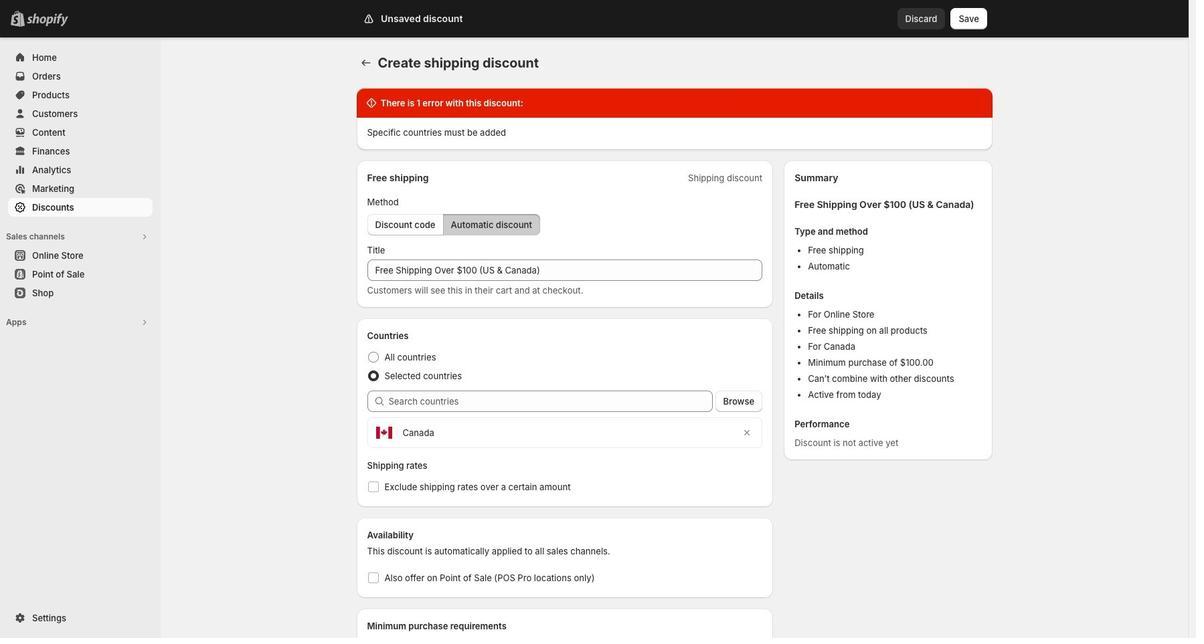 Task type: locate. For each thing, give the bounding box(es) containing it.
shopify image
[[27, 13, 68, 27]]

None text field
[[367, 260, 763, 281]]



Task type: describe. For each thing, give the bounding box(es) containing it.
Search countries text field
[[389, 391, 713, 413]]



Task type: vqa. For each thing, say whether or not it's contained in the screenshot.
Add another option's Add
no



